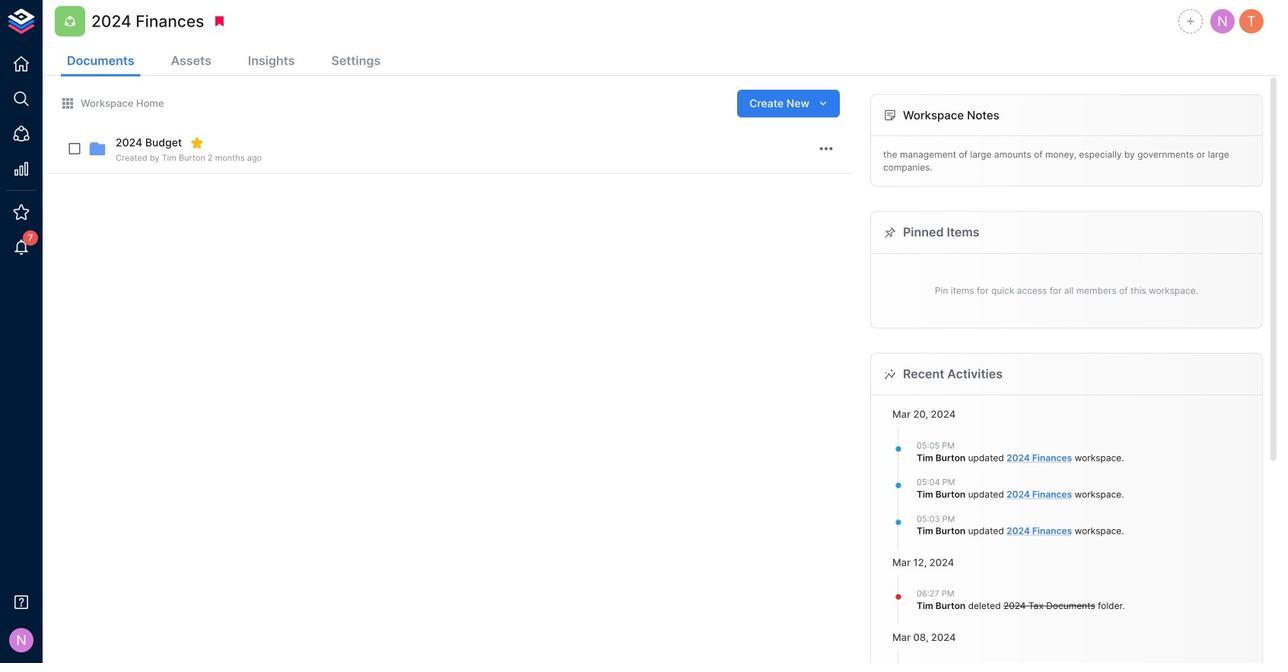Task type: vqa. For each thing, say whether or not it's contained in the screenshot.
Remove Bookmark image
yes



Task type: locate. For each thing, give the bounding box(es) containing it.
remove bookmark image
[[213, 14, 226, 28]]



Task type: describe. For each thing, give the bounding box(es) containing it.
remove favorite image
[[190, 136, 204, 150]]



